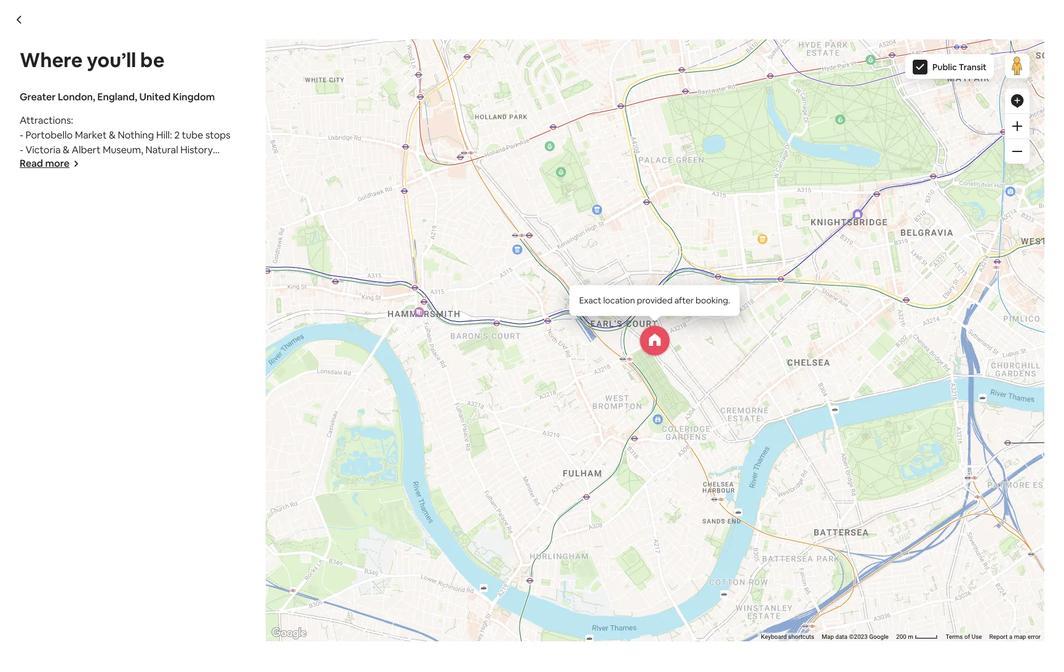 Task type: locate. For each thing, give the bounding box(es) containing it.
and up the one,
[[289, 38, 306, 51]]

1 horizontal spatial shortcuts
[[789, 633, 815, 640]]

0 vertical spatial map data ©2023 google
[[653, 418, 720, 425]]

2 vertical spatial and
[[323, 112, 340, 125]]

pubs
[[215, 53, 237, 66]]

be up accommodation
[[269, 99, 286, 116]]

0 horizontal spatial it
[[396, 186, 403, 199]]

garden inside garden with attached and very nice squirrels. surroundings some pubs including one, the find is absolutely to be tried, very british but above all where you feel at agio at all hours of day and evening, great relaxing dishes and evening concerts. from the accommodation everything is easily accessible by metro that is a few minutes away on foot. comfortable supermarket open until 10pm nearby. host present even if everything was actually perfect so you didn't need to contact him due to problems. i absolutely recommend it .
[[188, 38, 222, 51]]

where down agio
[[188, 99, 230, 116]]

accessible
[[395, 127, 442, 140]]

portobello up the imperial
[[194, 483, 241, 496]]

0 horizontal spatial keyboard
[[592, 418, 618, 425]]

in down in
[[537, 97, 545, 110]]

1 horizontal spatial all
[[288, 68, 297, 81]]

all down the one,
[[288, 68, 297, 81]]

6 right ·
[[764, 33, 769, 42]]

keyboard for 2 km
[[592, 418, 618, 425]]

show
[[537, 27, 563, 40]]

7
[[364, 601, 369, 614]]

science
[[63, 158, 98, 171], [426, 498, 461, 511]]

zoom in image
[[1013, 121, 1023, 131]]

0 horizontal spatial ©2023
[[681, 418, 699, 425]]

data for 200 m
[[836, 633, 848, 640]]

0 horizontal spatial very
[[188, 68, 207, 81]]

the
[[537, 68, 555, 81]]

kingdom up "- portobello market & nothing hill: 2 tube stops - victoria & albert museum, natural history museum, science museum: 2 tube stops"
[[341, 445, 383, 458]]

1 vertical spatial more
[[45, 157, 70, 170]]

keyboard shortcuts button for 200
[[762, 633, 815, 641]]

1 horizontal spatial victoria
[[194, 498, 229, 511]]

it inside garden with attached and very nice squirrels. surroundings some pubs including one, the find is absolutely to be tried, very british but above all where you feel at agio at all hours of day and evening, great relaxing dishes and evening concerts. from the accommodation everything is easily accessible by metro that is a few minutes away on foot. comfortable supermarket open until 10pm nearby. host present even if everything was actually perfect so you didn't need to contact him due to problems. i absolutely recommend it .
[[396, 186, 403, 199]]

terms of use link
[[778, 418, 815, 425], [946, 633, 983, 640]]

of down above
[[262, 82, 271, 95]]

united for attractions: - portobello market & nothing hill: 2 tube stops - victoria & albert museum, natural history museum, science museum: 2 tube stops
[[139, 90, 171, 103]]

1 vertical spatial in
[[266, 619, 273, 630]]

and up evening, on the left of the page
[[208, 97, 225, 110]]

history inside "- portobello market & nothing hill: 2 tube stops - victoria & albert museum, natural history museum, science museum: 2 tube stops"
[[349, 498, 381, 511]]

0 vertical spatial in
[[537, 97, 545, 110]]

0 horizontal spatial where
[[20, 47, 83, 73]]

terms of use right 200 m button
[[946, 633, 983, 640]]

but up hours
[[240, 68, 256, 81]]

report for 200 m
[[990, 633, 1008, 640]]

present
[[381, 156, 416, 169]]

garden down circus:
[[229, 601, 263, 614]]

0 horizontal spatial hill:
[[156, 129, 172, 142]]

0 vertical spatial transit
[[960, 62, 987, 73]]

to right due
[[226, 186, 236, 199]]

0 vertical spatial and
[[289, 38, 306, 51]]

greater inside where you'll be dialog
[[20, 90, 56, 103]]

greater london, england, united kingdom for - portobello market & nothing hill: 2 tube stops
[[188, 445, 383, 458]]

1 horizontal spatial everything
[[308, 127, 357, 140]]

to left store
[[714, 68, 724, 81]]

1 vertical spatial natural
[[314, 498, 346, 511]]

more right the show in the top right of the page
[[565, 27, 589, 40]]

at down british
[[211, 82, 220, 95]]

drag pegman onto the map to open street view image up add a place to the map icon
[[1006, 54, 1030, 78]]

0 vertical spatial ©2023
[[681, 418, 699, 425]]

your stay location, map pin image inside google map
showing 11 points of interest. "region"
[[641, 326, 670, 355]]

use right 2 km button
[[804, 418, 815, 425]]

0 horizontal spatial public transit
[[765, 153, 819, 164]]

portobello inside attractions: - portobello market & nothing hill: 2 tube stops - victoria & albert museum, natural history museum, science museum: 2 tube stops
[[26, 129, 73, 142]]

google left '200' at the bottom right of page
[[870, 633, 889, 640]]

recommend
[[339, 186, 394, 199]]

museum: inside attractions: - portobello market & nothing hill: 2 tube stops - victoria & albert museum, natural history museum, science museum: 2 tube stops
[[100, 158, 141, 171]]

shortcuts inside where you'll be dialog
[[789, 633, 815, 640]]

problems.
[[238, 186, 283, 199]]

by up october
[[287, 597, 302, 614]]

terms of use right 2 km button
[[778, 418, 815, 425]]

0 horizontal spatial albert
[[72, 143, 101, 156]]

very up agio
[[188, 68, 207, 81]]

above
[[258, 68, 286, 81]]

1 horizontal spatial museum:
[[464, 498, 504, 511]]

a
[[248, 142, 253, 155], [842, 418, 845, 425], [1010, 633, 1013, 640]]

0 horizontal spatial terms of use link
[[778, 418, 815, 425]]

greater for - portobello market & nothing hill: 2 tube stops
[[188, 445, 224, 458]]

history
[[180, 143, 213, 156], [349, 498, 381, 511]]

0 horizontal spatial and
[[208, 97, 225, 110]]

england, for - portobello market & nothing hill: 2 tube stops
[[265, 445, 305, 458]]

london, for - portobello market & nothing hill: 2 tube stops
[[226, 445, 263, 458]]

absolutely down perfect
[[290, 186, 336, 199]]

6 down buckingham
[[270, 587, 276, 600]]

error
[[860, 418, 873, 425], [1029, 633, 1041, 640]]

1 vertical spatial hill:
[[324, 483, 340, 496]]

terms of use link right 200 m button
[[946, 633, 983, 640]]

more inside list
[[565, 27, 589, 40]]

of for 2
[[797, 418, 803, 425]]

you right so
[[345, 171, 361, 184]]

1 vertical spatial where
[[188, 99, 230, 116]]

london, inside where you'll be dialog
[[58, 90, 95, 103]]

use for 2 km
[[804, 418, 815, 425]]

1 horizontal spatial united
[[307, 445, 339, 458]]

green
[[194, 572, 222, 585]]

nothing inside attractions: - portobello market & nothing hill: 2 tube stops - victoria & albert museum, natural history museum, science museum: 2 tube stops
[[118, 129, 154, 142]]

theatres:
[[319, 601, 362, 614]]

but down store
[[726, 82, 742, 95]]

map for 2 km
[[653, 418, 665, 425]]

keyboard inside where you'll be dialog
[[762, 633, 787, 640]]

terms right 200 m button
[[946, 633, 964, 640]]

report a map error inside where you'll be dialog
[[990, 633, 1041, 640]]

google
[[701, 418, 720, 425], [870, 633, 889, 640]]

0 vertical spatial absolutely
[[350, 53, 397, 66]]

m
[[909, 633, 914, 640]]

0 horizontal spatial terms
[[778, 418, 796, 425]]

more inside where you'll be dialog
[[45, 157, 70, 170]]

more right the "read"
[[45, 157, 70, 170]]

shortcuts for 200
[[789, 633, 815, 640]]

1 vertical spatial public
[[765, 153, 790, 164]]

map data ©2023 google for 2 km
[[653, 418, 720, 425]]

kingdom
[[173, 90, 215, 103], [341, 445, 383, 458]]

it left the .
[[396, 186, 403, 199]]

1 vertical spatial england,
[[265, 445, 305, 458]]

0 vertical spatial you
[[330, 68, 347, 81]]

museum:
[[100, 158, 141, 171], [464, 498, 504, 511]]

and right dishes
[[323, 112, 340, 125]]

very
[[308, 38, 328, 51], [188, 68, 207, 81]]

google left '2 km' on the right bottom of page
[[701, 418, 720, 425]]

0 horizontal spatial where you'll be
[[20, 47, 165, 73]]

it inside the bathroom pricipal is missing space to store things. in the bedrooms the closets are spacious, but it lacks shelves in the secondary closet.
[[744, 82, 750, 95]]

1 vertical spatial by
[[287, 597, 302, 614]]

terms right 2 km button
[[778, 418, 796, 425]]

in
[[537, 97, 545, 110], [266, 619, 273, 630]]

if
[[442, 156, 448, 169]]

where up attractions:
[[20, 47, 83, 73]]

you down find
[[330, 68, 347, 81]]

your stay location, map pin image
[[641, 326, 670, 355], [486, 328, 516, 357]]

0 horizontal spatial error
[[860, 418, 873, 425]]

keyboard shortcuts button for 2
[[592, 417, 646, 426]]

1 horizontal spatial kingdom
[[341, 445, 383, 458]]

victoria up the imperial
[[194, 498, 229, 511]]

greater london, england, united kingdom
[[20, 90, 215, 103], [188, 445, 383, 458]]

1 horizontal spatial a
[[842, 418, 845, 425]]

open
[[248, 156, 271, 169]]

where
[[20, 47, 83, 73], [188, 99, 230, 116]]

albert inside attractions: - portobello market & nothing hill: 2 tube stops - victoria & albert museum, natural history museum, science museum: 2 tube stops
[[72, 143, 101, 156]]

in inside hosted by ricky joined in october 2022
[[266, 619, 273, 630]]

greater london, england, united kingdom for attractions:
[[20, 90, 215, 103]]

©2023 left '200' at the bottom right of page
[[850, 633, 868, 640]]

greater london, england, united kingdom inside where you'll be dialog
[[20, 90, 215, 103]]

more for read more
[[45, 157, 70, 170]]

is up closets
[[639, 68, 646, 81]]

at
[[368, 68, 377, 81], [211, 82, 220, 95]]

attractions: - portobello market & nothing hill: 2 tube stops - victoria & albert museum, natural history museum, science museum: 2 tube stops
[[20, 114, 231, 171]]

of inside where you'll be dialog
[[965, 633, 971, 640]]

error inside where you'll be dialog
[[1029, 633, 1041, 640]]

you
[[330, 68, 347, 81], [345, 171, 361, 184]]

actually
[[259, 171, 294, 184]]

1 horizontal spatial albert
[[240, 498, 269, 511]]

1 horizontal spatial natural
[[314, 498, 346, 511]]

0 horizontal spatial zoom out image
[[845, 238, 855, 247]]

store
[[726, 68, 749, 81]]

zoom out image down zoom in icon
[[1013, 146, 1023, 156]]

hill: inside attractions: - portobello market & nothing hill: 2 tube stops - victoria & albert museum, natural history museum, science museum: 2 tube stops
[[156, 129, 172, 142]]

due
[[207, 186, 224, 199]]

1 vertical spatial map data ©2023 google
[[822, 633, 889, 640]]

response
[[537, 648, 581, 660]]

map data ©2023 google inside where you'll be dialog
[[822, 633, 889, 640]]

verified
[[324, 648, 358, 660]]

feel
[[349, 68, 366, 81]]

terms of use link inside where you'll be dialog
[[946, 633, 983, 640]]

report a map error link
[[822, 418, 873, 425], [990, 633, 1041, 640]]

0 vertical spatial london,
[[58, 90, 95, 103]]

0 horizontal spatial 3
[[291, 528, 296, 540]]

©2023 left '2 km' on the right bottom of page
[[681, 418, 699, 425]]

be
[[140, 47, 165, 73], [411, 53, 423, 66], [269, 99, 286, 116]]

1 horizontal spatial map data ©2023 google
[[822, 633, 889, 640]]

where you'll be
[[20, 47, 165, 73], [188, 99, 286, 116]]

it left lacks
[[744, 82, 750, 95]]

1 horizontal spatial map
[[1015, 633, 1027, 640]]

0 vertical spatial terms
[[778, 418, 796, 425]]

0 horizontal spatial london,
[[58, 90, 95, 103]]

terms of use link for 2 km
[[778, 418, 815, 425]]

map for 2 km
[[847, 418, 859, 425]]

0 vertical spatial report
[[822, 418, 840, 425]]

market
[[75, 129, 107, 142], [243, 483, 275, 496]]

zoom in image
[[845, 212, 855, 222]]

0 vertical spatial you'll
[[87, 47, 136, 73]]

1 horizontal spatial london,
[[226, 445, 263, 458]]

by up if
[[444, 127, 455, 140]]

1 vertical spatial zoom out image
[[845, 238, 855, 247]]

portobello down attractions:
[[26, 129, 73, 142]]

kingdom up evening, on the left of the page
[[173, 90, 215, 103]]

3 up palace:
[[309, 542, 315, 555]]

bedrooms
[[565, 82, 612, 95]]

to
[[399, 53, 409, 66], [714, 68, 724, 81], [417, 171, 427, 184], [226, 186, 236, 199]]

drag pegman onto the map to open street view image
[[1006, 54, 1030, 78], [838, 145, 862, 169]]

nothing
[[118, 129, 154, 142], [286, 483, 322, 496]]

0 horizontal spatial portobello
[[26, 129, 73, 142]]

use inside where you'll be dialog
[[972, 633, 983, 640]]

1 horizontal spatial where
[[188, 99, 230, 116]]

terms inside where you'll be dialog
[[946, 633, 964, 640]]

map data ©2023 google
[[653, 418, 720, 425], [822, 633, 889, 640]]

report a map error for 2 km
[[822, 418, 873, 425]]

is up foot.
[[359, 127, 365, 140]]

keyboard shortcuts for 2
[[592, 418, 646, 425]]

1 horizontal spatial keyboard
[[762, 633, 787, 640]]

albert up read more "button"
[[72, 143, 101, 156]]

terms of use for 2 km
[[778, 418, 815, 425]]

read
[[20, 157, 43, 170]]

1 horizontal spatial terms
[[946, 633, 964, 640]]

read more button
[[20, 157, 79, 170]]

zoom out image
[[1013, 146, 1023, 156], [845, 238, 855, 247]]

drag pegman onto the map to open street view image up add a place to the map image on the top of page
[[838, 145, 862, 169]]

portobello
[[26, 129, 73, 142], [194, 483, 241, 496]]

·
[[760, 33, 762, 42]]

in right joined
[[266, 619, 273, 630]]

0 horizontal spatial market
[[75, 129, 107, 142]]

1 vertical spatial victoria
[[194, 498, 229, 511]]

1 horizontal spatial terms of use link
[[946, 633, 983, 640]]

200 m button
[[893, 633, 943, 641]]

©2023 inside where you'll be dialog
[[850, 633, 868, 640]]

1 horizontal spatial nothing
[[286, 483, 322, 496]]

chelsea:
[[250, 528, 288, 540]]

0 vertical spatial google
[[701, 418, 720, 425]]

is
[[341, 53, 348, 66], [639, 68, 646, 81], [359, 127, 365, 140], [239, 142, 246, 155]]

park
[[224, 572, 244, 585]]

1 vertical spatial it
[[396, 186, 403, 199]]

victoria inside "- portobello market & nothing hill: 2 tube stops - victoria & albert museum, natural history museum, science museum: 2 tube stops"
[[194, 498, 229, 511]]

terms for 2 km
[[778, 418, 796, 425]]

identity
[[287, 648, 322, 660]]

kingdom inside where you'll be dialog
[[173, 90, 215, 103]]

0 vertical spatial market
[[75, 129, 107, 142]]

0 vertical spatial use
[[804, 418, 815, 425]]

minutes
[[274, 142, 311, 155]]

google for 200 m
[[870, 633, 889, 640]]

0 vertical spatial more
[[565, 27, 589, 40]]

1 horizontal spatial ©2023
[[850, 633, 868, 640]]

market up the college:
[[243, 483, 275, 496]]

very up find
[[308, 38, 328, 51]]

perfect
[[296, 171, 330, 184]]

0 vertical spatial a
[[248, 142, 253, 155]]

©2023 for 200 m
[[850, 633, 868, 640]]

more for show more
[[565, 27, 589, 40]]

data inside where you'll be dialog
[[836, 633, 848, 640]]

- portobello market & nothing hill: 2 tube stops - victoria & albert museum, natural history museum, science museum: 2 tube stops
[[188, 483, 563, 511]]

terms of use inside where you'll be dialog
[[946, 633, 983, 640]]

map inside where you'll be dialog
[[1015, 633, 1027, 640]]

terms of use link right 2 km button
[[778, 418, 815, 425]]

keyboard shortcuts
[[592, 418, 646, 425], [762, 633, 815, 640]]

0 horizontal spatial by
[[287, 597, 302, 614]]

map
[[847, 418, 859, 425], [1015, 633, 1027, 640]]

zoom out image down zoom in image
[[845, 238, 855, 247]]

the right in
[[548, 82, 563, 95]]

use for 200 m
[[972, 633, 983, 640]]

albert up the college:
[[240, 498, 269, 511]]

0 horizontal spatial you'll
[[87, 47, 136, 73]]

1 vertical spatial drag pegman onto the map to open street view image
[[838, 145, 862, 169]]

map for 200 m
[[1015, 633, 1027, 640]]

a inside where you'll be dialog
[[1010, 633, 1013, 640]]

2 km
[[728, 418, 743, 425]]

absolutely down 'squirrels.' on the top
[[350, 53, 397, 66]]

accommodation
[[231, 127, 305, 140]]

map inside where you'll be dialog
[[822, 633, 835, 640]]

map for 200 m
[[822, 633, 835, 640]]

everything up due
[[188, 171, 237, 184]]

1 horizontal spatial your stay location, map pin image
[[641, 326, 670, 355]]

1 horizontal spatial of
[[797, 418, 803, 425]]

be inside garden with attached and very nice squirrels. surroundings some pubs including one, the find is absolutely to be tried, very british but above all where you feel at agio at all hours of day and evening, great relaxing dishes and evening concerts. from the accommodation everything is easily accessible by metro that is a few minutes away on foot. comfortable supermarket open until 10pm nearby. host present even if everything was actually perfect so you didn't need to contact him due to problems. i absolutely recommend it .
[[411, 53, 423, 66]]

everything up away
[[308, 127, 357, 140]]

map data ©2023 google left '2 km' on the right bottom of page
[[653, 418, 720, 425]]

add a place to the map image
[[1011, 94, 1025, 108]]

0 vertical spatial science
[[63, 158, 98, 171]]

great
[[228, 112, 252, 125]]

report
[[822, 418, 840, 425], [990, 633, 1008, 640]]

0 vertical spatial kingdom
[[173, 90, 215, 103]]

report inside where you'll be dialog
[[990, 633, 1008, 640]]

1 vertical spatial history
[[349, 498, 381, 511]]

0 horizontal spatial history
[[180, 143, 213, 156]]

zoom out image inside where you'll be dialog
[[1013, 146, 1023, 156]]

market inside attractions: - portobello market & nothing hill: 2 tube stops - victoria & albert museum, natural history museum, science museum: 2 tube stops
[[75, 129, 107, 142]]

1 vertical spatial google
[[870, 633, 889, 640]]

and
[[289, 38, 306, 51], [208, 97, 225, 110], [323, 112, 340, 125]]

history inside attractions: - portobello market & nothing hill: 2 tube stops - victoria & albert museum, natural history museum, science museum: 2 tube stops
[[180, 143, 213, 156]]

with
[[224, 38, 243, 51]]

3 right chelsea:
[[291, 528, 296, 540]]

be left some
[[140, 47, 165, 73]]

victoria up read more
[[26, 143, 61, 156]]

0 horizontal spatial report
[[822, 418, 840, 425]]

be down surroundings at the top left
[[411, 53, 423, 66]]

1 horizontal spatial market
[[243, 483, 275, 496]]

use
[[804, 418, 815, 425], [972, 633, 983, 640]]

greater
[[20, 90, 56, 103], [188, 445, 224, 458]]

drag pegman onto the map to open street view image for google map
showing 11 points of interest. "region"
[[1006, 54, 1030, 78]]

1 vertical spatial map
[[1015, 633, 1027, 640]]

1 vertical spatial use
[[972, 633, 983, 640]]

1 vertical spatial of
[[797, 418, 803, 425]]

in inside the bathroom pricipal is missing space to store things. in the bedrooms the closets are spacious, but it lacks shelves in the secondary closet.
[[537, 97, 545, 110]]

easily
[[368, 127, 393, 140]]

1 vertical spatial you'll
[[233, 99, 266, 116]]

to inside the bathroom pricipal is missing space to store things. in the bedrooms the closets are spacious, but it lacks shelves in the secondary closet.
[[714, 68, 724, 81]]

1 horizontal spatial more
[[565, 27, 589, 40]]

all down british
[[222, 82, 232, 95]]

google for 2 km
[[701, 418, 720, 425]]

use right 200 m button
[[972, 633, 983, 640]]

attractions:
[[20, 114, 73, 127]]

1 horizontal spatial data
[[836, 633, 848, 640]]

report a map error link inside where you'll be dialog
[[990, 633, 1041, 640]]

map data ©2023 google left '200' at the bottom right of page
[[822, 633, 889, 640]]

market inside "- portobello market & nothing hill: 2 tube stops - victoria & albert museum, natural history museum, science museum: 2 tube stops"
[[243, 483, 275, 496]]

england, inside where you'll be dialog
[[97, 90, 137, 103]]

united inside where you'll be dialog
[[139, 90, 171, 103]]

google inside where you'll be dialog
[[870, 633, 889, 640]]

tube
[[182, 129, 203, 142], [151, 158, 172, 171], [350, 483, 371, 496], [514, 498, 536, 511], [279, 513, 300, 526], [298, 528, 320, 540], [317, 542, 339, 555], [252, 557, 273, 570], [354, 572, 375, 585], [278, 587, 299, 600], [371, 601, 393, 614]]

is right find
[[341, 53, 348, 66]]

- imperial college: 2 tube stops - king's road, chelsea: 3 tube stops - harrods & knightsbridge: 3 tube stops - hyde park: 4 tube stops - green park & buckingham palace: 5 tube stops - piccadilly circus: 6 tube stops - covent garden & west end theatres: 7 tube stops
[[188, 513, 420, 614]]

concerts.
[[380, 112, 423, 125]]

public transit
[[933, 62, 987, 73], [765, 153, 819, 164]]

1 horizontal spatial and
[[289, 38, 306, 51]]

0 horizontal spatial shortcuts
[[620, 418, 646, 425]]

where
[[300, 68, 328, 81]]

everything
[[308, 127, 357, 140], [188, 171, 237, 184]]

at right "feel"
[[368, 68, 377, 81]]

spacious,
[[682, 82, 724, 95]]

keyboard shortcuts inside where you'll be dialog
[[762, 633, 815, 640]]

of right 2 km button
[[797, 418, 803, 425]]

natural
[[146, 143, 178, 156], [314, 498, 346, 511]]

1 horizontal spatial report
[[990, 633, 1008, 640]]

1 horizontal spatial portobello
[[194, 483, 241, 496]]

that
[[218, 142, 237, 155]]

0 vertical spatial portobello
[[26, 129, 73, 142]]

garden up some
[[188, 38, 222, 51]]

1 vertical spatial keyboard
[[762, 633, 787, 640]]

1 vertical spatial nothing
[[286, 483, 322, 496]]

google map
showing 14 points of interest. region
[[42, 0, 988, 472]]

0 horizontal spatial keyboard shortcuts button
[[592, 417, 646, 426]]

1 vertical spatial map
[[822, 633, 835, 640]]

2 horizontal spatial a
[[1010, 633, 1013, 640]]

of right 200 m button
[[965, 633, 971, 640]]

0 horizontal spatial data
[[667, 418, 679, 425]]

public
[[933, 62, 958, 73], [765, 153, 790, 164]]

list
[[183, 0, 882, 199]]

report a map error link for 2 km
[[822, 418, 873, 425]]

market up read more "button"
[[75, 129, 107, 142]]



Task type: vqa. For each thing, say whether or not it's contained in the screenshot.
Albert
yes



Task type: describe. For each thing, give the bounding box(es) containing it.
harrods
[[194, 542, 230, 555]]

5
[[346, 572, 352, 585]]

public transit inside where you'll be dialog
[[933, 62, 987, 73]]

2022
[[310, 619, 330, 630]]

a inside garden with attached and very nice squirrels. surroundings some pubs including one, the find is absolutely to be tried, very british but above all where you feel at agio at all hours of day and evening, great relaxing dishes and evening concerts. from the accommodation everything is easily accessible by metro that is a few minutes away on foot. comfortable supermarket open until 10pm nearby. host present even if everything was actually perfect so you didn't need to contact him due to problems. i absolutely recommend it .
[[248, 142, 253, 155]]

day
[[188, 97, 205, 110]]

dishes
[[292, 112, 321, 125]]

0 vertical spatial 3
[[291, 528, 296, 540]]

2 inside button
[[728, 418, 731, 425]]

evening
[[342, 112, 378, 125]]

terms of use link for 200 m
[[946, 633, 983, 640]]

museum: inside "- portobello market & nothing hill: 2 tube stops - victoria & albert museum, natural history museum, science museum: 2 tube stops"
[[464, 498, 504, 511]]

to down "even"
[[417, 171, 427, 184]]

metro
[[188, 142, 216, 155]]

are
[[666, 82, 680, 95]]

garden with attached and very nice squirrels. surroundings some pubs including one, the find is absolutely to be tried, very british but above all where you feel at agio at all hours of day and evening, great relaxing dishes and evening concerts. from the accommodation everything is easily accessible by metro that is a few minutes away on foot. comfortable supermarket open until 10pm nearby. host present even if everything was actually perfect so you didn't need to contact him due to problems. i absolutely recommend it .
[[188, 38, 464, 199]]

1 vertical spatial very
[[188, 68, 207, 81]]

report for 2 km
[[822, 418, 840, 425]]

piccadilly
[[194, 587, 235, 600]]

lacks
[[753, 82, 775, 95]]

victoria inside attractions: - portobello market & nothing hill: 2 tube stops - victoria & albert museum, natural history museum, science museum: 2 tube stops
[[26, 143, 61, 156]]

km
[[733, 418, 741, 425]]

keyboard shortcuts for 200
[[762, 633, 815, 640]]

kingdom for - imperial college: 2 tube stops
[[341, 445, 383, 458]]

park:
[[220, 557, 242, 570]]

1 vertical spatial all
[[222, 82, 232, 95]]

0 horizontal spatial at
[[211, 82, 220, 95]]

public inside where you'll be dialog
[[933, 62, 958, 73]]

even
[[418, 156, 440, 169]]

closets
[[631, 82, 664, 95]]

nothing inside "- portobello market & nothing hill: 2 tube stops - victoria & albert museum, natural history museum, science museum: 2 tube stops"
[[286, 483, 322, 496]]

response rate
[[537, 648, 602, 660]]

british
[[210, 68, 238, 81]]

london, for attractions:
[[58, 90, 95, 103]]

contact
[[429, 171, 464, 184]]

until
[[274, 156, 293, 169]]

google map
showing 11 points of interest. region
[[138, 0, 1065, 661]]

host
[[358, 156, 379, 169]]

buckingham
[[255, 572, 310, 585]]

2 km button
[[724, 417, 775, 426]]

him
[[188, 186, 204, 199]]

foot.
[[352, 142, 374, 155]]

add a place to the map image
[[843, 185, 857, 199]]

read more
[[20, 157, 70, 170]]

some
[[188, 53, 213, 66]]

didn't
[[364, 171, 390, 184]]

away
[[313, 142, 336, 155]]

1 horizontal spatial absolutely
[[350, 53, 397, 66]]

show more
[[537, 27, 589, 40]]

space
[[685, 68, 712, 81]]

but inside garden with attached and very nice squirrels. surroundings some pubs including one, the find is absolutely to be tried, very british but above all where you feel at agio at all hours of day and evening, great relaxing dishes and evening concerts. from the accommodation everything is easily accessible by metro that is a few minutes away on foot. comfortable supermarket open until 10pm nearby. host present even if everything was actually perfect so you didn't need to contact him due to problems. i absolutely recommend it .
[[240, 68, 256, 81]]

a for 2 km
[[842, 418, 845, 425]]

tried,
[[425, 53, 449, 66]]

to down surroundings at the top left
[[399, 53, 409, 66]]

the up that
[[213, 127, 229, 140]]

200 m
[[897, 633, 916, 640]]

hyde
[[194, 557, 217, 570]]

garden inside - imperial college: 2 tube stops - king's road, chelsea: 3 tube stops - harrods & knightsbridge: 3 tube stops - hyde park: 4 tube stops - green park & buckingham palace: 5 tube stops - piccadilly circus: 6 tube stops - covent garden & west end theatres: 7 tube stops
[[229, 601, 263, 614]]

of for 200
[[965, 633, 971, 640]]

1 vertical spatial 3
[[309, 542, 315, 555]]

covent
[[194, 601, 227, 614]]

a for 200 m
[[1010, 633, 1013, 640]]

1 vertical spatial you
[[345, 171, 361, 184]]

of inside garden with attached and very nice squirrels. surroundings some pubs including one, the find is absolutely to be tried, very british but above all where you feel at agio at all hours of day and evening, great relaxing dishes and evening concerts. from the accommodation everything is easily accessible by metro that is a few minutes away on foot. comfortable supermarket open until 10pm nearby. host present even if everything was actually perfect so you didn't need to contact him due to problems. i absolutely recommend it .
[[262, 82, 271, 95]]

200
[[897, 633, 907, 640]]

the up where
[[304, 53, 319, 66]]

united for - imperial college: 2 tube stops
[[307, 445, 339, 458]]

0 vertical spatial at
[[368, 68, 377, 81]]

comfortable
[[376, 142, 434, 155]]

2 inside - imperial college: 2 tube stops - king's road, chelsea: 3 tube stops - harrods & knightsbridge: 3 tube stops - hyde park: 4 tube stops - green park & buckingham palace: 5 tube stops - piccadilly circus: 6 tube stops - covent garden & west end theatres: 7 tube stops
[[271, 513, 277, 526]]

4
[[244, 557, 249, 570]]

ricky
[[305, 597, 339, 614]]

in
[[537, 82, 545, 95]]

.
[[405, 186, 407, 199]]

error for 200 m
[[1029, 633, 1041, 640]]

identity verified
[[287, 648, 358, 660]]

attached
[[246, 38, 287, 51]]

natural inside attractions: - portobello market & nothing hill: 2 tube stops - victoria & albert museum, natural history museum, science museum: 2 tube stops
[[146, 143, 178, 156]]

map data ©2023 google for 200 m
[[822, 633, 889, 640]]

rate
[[583, 648, 602, 660]]

error for 2 km
[[860, 418, 873, 425]]

agio
[[188, 82, 209, 95]]

shortcuts for 2
[[620, 418, 646, 425]]

things.
[[751, 68, 782, 81]]

find
[[322, 53, 339, 66]]

knightsbridge:
[[241, 542, 307, 555]]

you'll inside where you'll be dialog
[[87, 47, 136, 73]]

6 inside - imperial college: 2 tube stops - king's road, chelsea: 3 tube stops - harrods & knightsbridge: 3 tube stops - hyde park: 4 tube stops - green park & buckingham palace: 5 tube stops - piccadilly circus: 6 tube stops - covent garden & west end theatres: 7 tube stops
[[270, 587, 276, 600]]

0 horizontal spatial absolutely
[[290, 186, 336, 199]]

joined
[[237, 619, 264, 630]]

england, for attractions:
[[97, 90, 137, 103]]

2 horizontal spatial and
[[323, 112, 340, 125]]

secondary
[[565, 97, 612, 110]]

where you'll be inside where you'll be dialog
[[20, 47, 165, 73]]

albert inside "- portobello market & nothing hill: 2 tube stops - victoria & albert museum, natural history museum, science museum: 2 tube stops"
[[240, 498, 269, 511]]

science inside "- portobello market & nothing hill: 2 tube stops - victoria & albert museum, natural history museum, science museum: 2 tube stops"
[[426, 498, 461, 511]]

road,
[[222, 528, 248, 540]]

is inside the bathroom pricipal is missing space to store things. in the bedrooms the closets are spacious, but it lacks shelves in the secondary closet.
[[639, 68, 646, 81]]

the down the
[[547, 97, 563, 110]]

transit inside where you'll be dialog
[[960, 62, 987, 73]]

reviews
[[770, 33, 796, 42]]

circus:
[[237, 587, 268, 600]]

but inside the bathroom pricipal is missing space to store things. in the bedrooms the closets are spacious, but it lacks shelves in the secondary closet.
[[726, 82, 742, 95]]

the down pricipal
[[614, 82, 629, 95]]

list containing show more
[[183, 0, 882, 199]]

data for 2 km
[[667, 418, 679, 425]]

1 vertical spatial and
[[208, 97, 225, 110]]

by inside hosted by ricky joined in october 2022
[[287, 597, 302, 614]]

where inside dialog
[[20, 47, 83, 73]]

superhost
[[390, 648, 437, 661]]

1 vertical spatial where you'll be
[[188, 99, 286, 116]]

natural inside "- portobello market & nothing hill: 2 tube stops - victoria & albert museum, natural history museum, science museum: 2 tube stops"
[[314, 498, 346, 511]]

i
[[285, 186, 288, 199]]

closet.
[[614, 97, 645, 110]]

evening,
[[188, 112, 226, 125]]

squirrels.
[[351, 38, 391, 51]]

end
[[300, 601, 317, 614]]

zoom out image for zoom in image
[[845, 238, 855, 247]]

by inside garden with attached and very nice squirrels. surroundings some pubs including one, the find is absolutely to be tried, very british but above all where you feel at agio at all hours of day and evening, great relaxing dishes and evening concerts. from the accommodation everything is easily accessible by metro that is a few minutes away on foot. comfortable supermarket open until 10pm nearby. host present even if everything was actually perfect so you didn't need to contact him due to problems. i absolutely recommend it .
[[444, 127, 455, 140]]

few
[[255, 142, 272, 155]]

1 vertical spatial everything
[[188, 171, 237, 184]]

your stay location, map pin image inside google map
showing 14 points of interest. region
[[486, 328, 516, 357]]

0 vertical spatial everything
[[308, 127, 357, 140]]

report a map error link for 200 m
[[990, 633, 1041, 640]]

west
[[274, 601, 297, 614]]

terms for 200 m
[[946, 633, 964, 640]]

need
[[392, 171, 415, 184]]

missing
[[648, 68, 682, 81]]

terms of use for 200 m
[[946, 633, 983, 640]]

1 vertical spatial transit
[[791, 153, 819, 164]]

supermarket
[[188, 156, 246, 169]]

zoom out image for zoom in icon
[[1013, 146, 1023, 156]]

drag pegman onto the map to open street view image for google map
showing 14 points of interest. region
[[838, 145, 862, 169]]

greater for attractions:
[[20, 90, 56, 103]]

palace:
[[313, 572, 344, 585]]

from
[[188, 127, 211, 140]]

where you'll be dialog
[[0, 0, 1065, 661]]

kingdom for attractions: - portobello market & nothing hill: 2 tube stops - victoria & albert museum, natural history museum, science museum: 2 tube stops
[[173, 90, 215, 103]]

was
[[239, 171, 256, 184]]

science inside attractions: - portobello market & nothing hill: 2 tube stops - victoria & albert museum, natural history museum, science museum: 2 tube stops
[[63, 158, 98, 171]]

be inside dialog
[[140, 47, 165, 73]]

1 horizontal spatial be
[[269, 99, 286, 116]]

keyboard for 200 m
[[762, 633, 787, 640]]

is right that
[[239, 142, 246, 155]]

shelves
[[777, 82, 811, 95]]

google image
[[269, 625, 310, 641]]

october
[[274, 619, 308, 630]]

imperial
[[194, 513, 230, 526]]

©2023 for 2 km
[[681, 418, 699, 425]]

0 vertical spatial very
[[308, 38, 328, 51]]

surroundings
[[393, 38, 453, 51]]

portobello inside "- portobello market & nothing hill: 2 tube stops - victoria & albert museum, natural history museum, science museum: 2 tube stops"
[[194, 483, 241, 496]]

report a map error for 200 m
[[990, 633, 1041, 640]]

hill: inside "- portobello market & nothing hill: 2 tube stops - victoria & albert museum, natural history museum, science museum: 2 tube stops"
[[324, 483, 340, 496]]

0 vertical spatial 6
[[764, 33, 769, 42]]

including
[[239, 53, 280, 66]]

pricipal
[[604, 68, 637, 81]]

so
[[332, 171, 343, 184]]

hosted by ricky joined in october 2022
[[237, 597, 339, 630]]

show more button
[[537, 27, 599, 40]]

1 vertical spatial public transit
[[765, 153, 819, 164]]

10pm
[[295, 156, 320, 169]]

on
[[338, 142, 350, 155]]

hosted
[[237, 597, 284, 614]]

nice
[[330, 38, 349, 51]]



